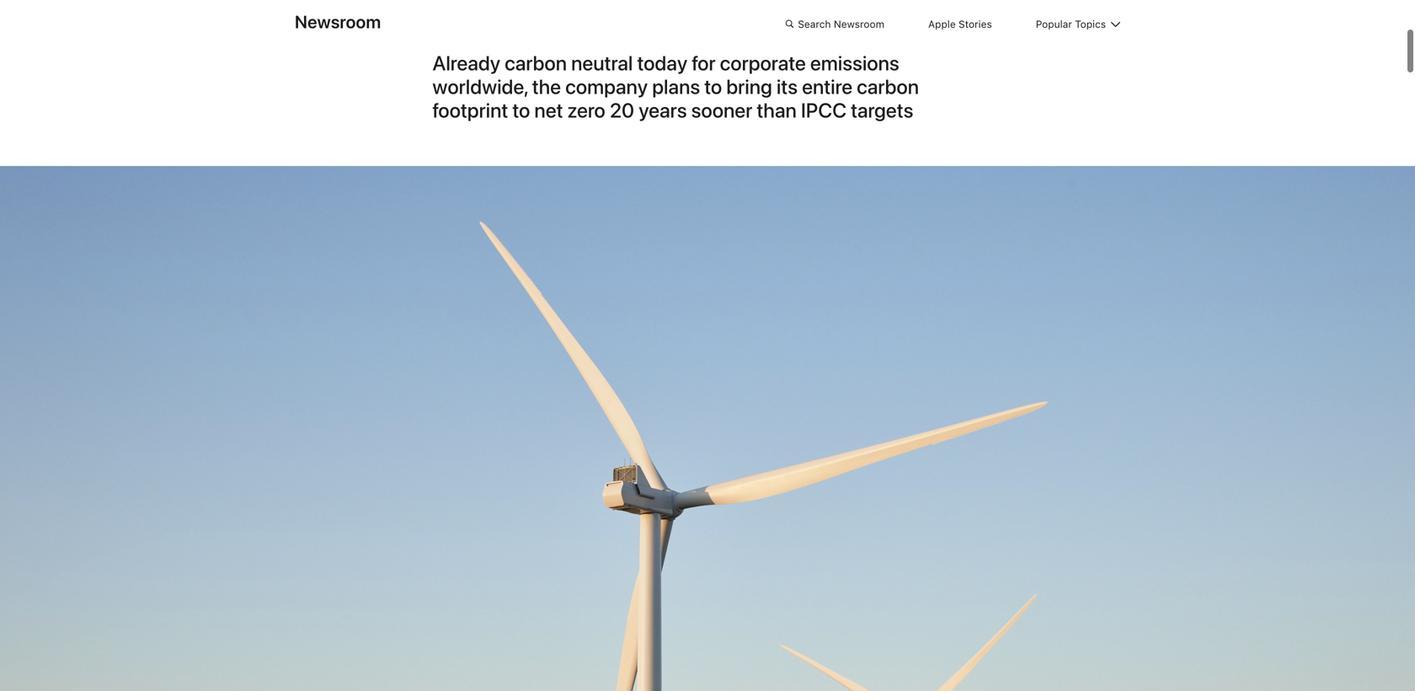 Task type: describe. For each thing, give the bounding box(es) containing it.
1 horizontal spatial carbon
[[857, 75, 919, 99]]

entire
[[802, 75, 853, 99]]

newsroom inside button
[[834, 18, 885, 30]]

emissions
[[811, 51, 900, 75]]

the
[[532, 75, 561, 99]]

popular
[[1036, 18, 1073, 30]]

0 horizontal spatial to
[[513, 98, 530, 123]]

search newsroom
[[798, 18, 885, 30]]

footprint
[[433, 98, 509, 123]]

sooner
[[692, 98, 753, 123]]

apple stories
[[929, 18, 992, 30]]

corporate
[[720, 51, 806, 75]]

ipcc
[[801, 98, 847, 123]]

apple stories link
[[929, 15, 992, 34]]

than
[[757, 98, 797, 123]]

today
[[638, 51, 688, 75]]

neutral
[[572, 51, 633, 75]]

plans
[[653, 75, 701, 99]]

popular topics button
[[1036, 15, 1121, 34]]

popular topics
[[1036, 18, 1106, 30]]

already carbon neutral today for corporate emissions worldwide, the company plans to bring its entire carbon footprint to net zero 20 years sooner than ipcc targets
[[433, 51, 919, 123]]

0 horizontal spatial carbon
[[505, 51, 567, 75]]

years
[[639, 98, 687, 123]]



Task type: locate. For each thing, give the bounding box(es) containing it.
topics
[[1075, 18, 1106, 30]]

worldwide,
[[433, 75, 528, 99]]

apple
[[929, 18, 956, 30]]

1 horizontal spatial newsroom
[[834, 18, 885, 30]]

search newsroom button
[[785, 15, 885, 34]]

net
[[535, 98, 563, 123]]

bring
[[727, 75, 773, 99]]

0 horizontal spatial newsroom
[[295, 11, 381, 32]]

already
[[433, 51, 501, 75]]

for
[[692, 51, 716, 75]]

newsroom
[[295, 11, 381, 32], [834, 18, 885, 30]]

targets
[[851, 98, 914, 123]]

newsroom link
[[295, 11, 381, 32]]

to left net
[[513, 98, 530, 123]]

carbon up net
[[505, 51, 567, 75]]

search
[[798, 18, 831, 30]]

its
[[777, 75, 798, 99]]

to left "bring"
[[705, 75, 722, 99]]

zero
[[568, 98, 606, 123]]

carbon right entire
[[857, 75, 919, 99]]

stories
[[959, 18, 992, 30]]

to
[[705, 75, 722, 99], [513, 98, 530, 123]]

20
[[610, 98, 635, 123]]

company
[[566, 75, 648, 99]]

carbon
[[505, 51, 567, 75], [857, 75, 919, 99]]

1 horizontal spatial to
[[705, 75, 722, 99]]



Task type: vqa. For each thing, say whether or not it's contained in the screenshot.
Popular Topics dropdown button
yes



